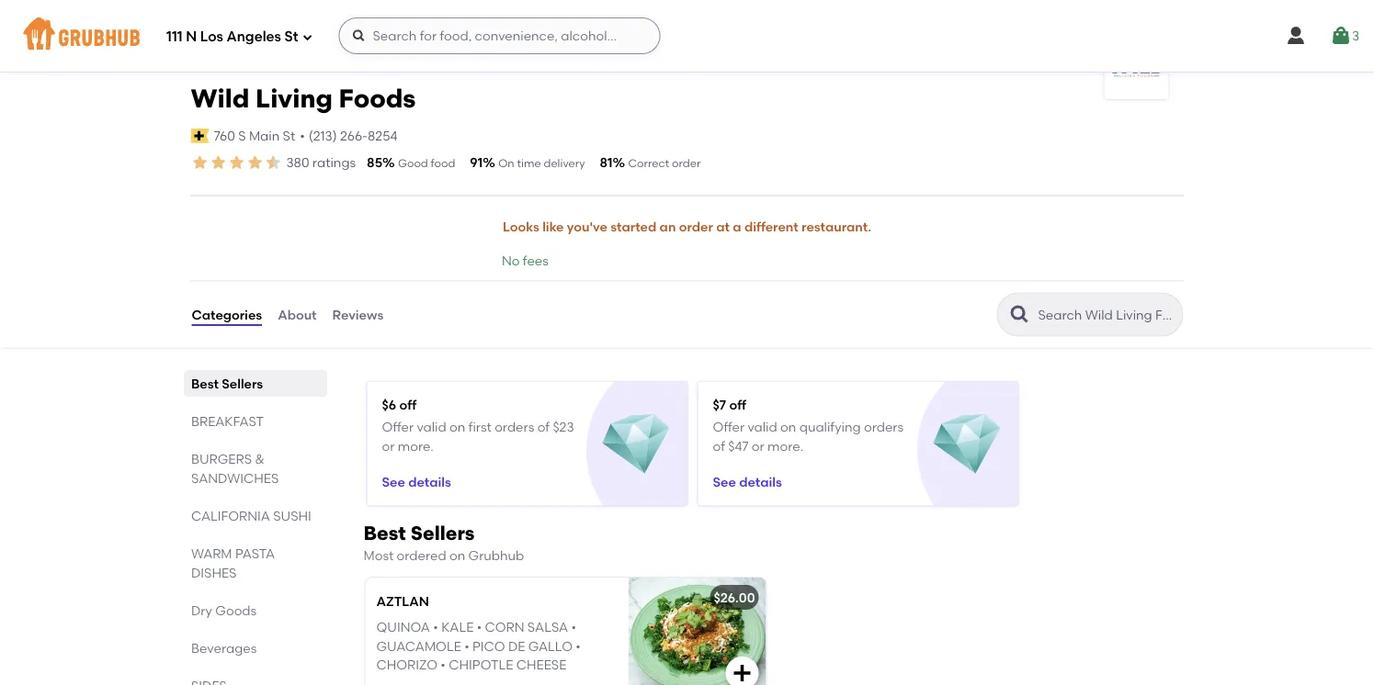Task type: vqa. For each thing, say whether or not it's contained in the screenshot.


Task type: describe. For each thing, give the bounding box(es) containing it.
• up pico
[[477, 620, 482, 636]]

see details for $7 off offer valid on qualifying orders of $47 or more.
[[713, 475, 782, 490]]

3
[[1352, 28, 1359, 44]]

orders for qualifying
[[864, 420, 904, 435]]

an
[[660, 219, 676, 235]]

sellers for best sellers
[[221, 376, 263, 391]]

on for $7
[[780, 420, 796, 435]]

at
[[716, 219, 730, 235]]

see for offer valid on qualifying orders of $47 or more.
[[713, 475, 736, 490]]

760 s main st
[[214, 128, 295, 144]]

on for best
[[449, 548, 465, 564]]

wild living foods logo image
[[1104, 56, 1169, 78]]

81
[[600, 155, 613, 170]]

pico
[[472, 639, 505, 654]]

offer for $6
[[382, 420, 414, 435]]

off for $6 off
[[399, 398, 417, 413]]

dry goods tab
[[191, 601, 319, 620]]

fees
[[523, 253, 549, 268]]

most
[[364, 548, 394, 564]]

categories
[[192, 307, 262, 323]]

looks
[[503, 219, 539, 235]]

aztlan image
[[628, 578, 766, 686]]

categories button
[[191, 282, 263, 348]]

subscription pass image
[[191, 129, 209, 143]]

$47
[[728, 438, 749, 454]]

guacamole
[[376, 639, 461, 654]]

angeles
[[227, 29, 281, 45]]

no
[[502, 253, 520, 268]]

111 n los angeles st
[[166, 29, 298, 45]]

see details for $6 off offer valid on first orders of $23 or more.
[[382, 475, 451, 490]]

380
[[286, 155, 309, 170]]

best for best sellers most ordered on grubhub
[[364, 522, 406, 545]]

0 horizontal spatial svg image
[[352, 28, 366, 43]]

more. for first
[[398, 438, 434, 454]]

or for offer valid on first orders of $23 or more.
[[382, 438, 395, 454]]

0 vertical spatial order
[[672, 157, 701, 170]]

85
[[367, 155, 382, 170]]

dry
[[191, 603, 212, 618]]

reviews
[[332, 307, 384, 323]]

s
[[238, 128, 246, 144]]

more. for qualifying
[[768, 438, 803, 454]]

on for $6
[[450, 420, 465, 435]]

food
[[431, 157, 455, 170]]

salsa
[[527, 620, 568, 636]]

warm
[[191, 546, 232, 561]]

$7 off offer valid on qualifying orders of $47 or more.
[[713, 398, 904, 454]]

search icon image
[[1009, 304, 1031, 326]]

on time delivery
[[498, 157, 585, 170]]

goods
[[215, 603, 256, 618]]

1 horizontal spatial svg image
[[731, 663, 753, 685]]

pasta
[[235, 546, 274, 561]]

burgers
[[191, 451, 251, 467]]

111
[[166, 29, 183, 45]]

de
[[508, 639, 525, 654]]

promo image for offer valid on qualifying orders of $47 or more.
[[934, 411, 1001, 479]]

see details button for $6 off offer valid on first orders of $23 or more.
[[382, 466, 451, 499]]

sellers for best sellers most ordered on grubhub
[[411, 522, 475, 545]]

chorizo
[[376, 657, 438, 673]]

$26.00
[[714, 590, 755, 606]]

kale
[[441, 620, 474, 636]]

see details button for $7 off offer valid on qualifying orders of $47 or more.
[[713, 466, 782, 499]]

st inside button
[[283, 128, 295, 144]]

reviews button
[[331, 282, 384, 348]]

los
[[200, 29, 223, 45]]

• left (213)
[[300, 128, 305, 144]]

living
[[256, 83, 333, 114]]

foods
[[339, 83, 416, 114]]

8254
[[368, 128, 398, 144]]

on
[[498, 157, 514, 170]]

760
[[214, 128, 235, 144]]

breakfast tab
[[191, 411, 319, 431]]

$6
[[382, 398, 396, 413]]

best sellers most ordered on grubhub
[[364, 522, 524, 564]]

good
[[398, 157, 428, 170]]

qualifying
[[799, 420, 861, 435]]

• down the kale
[[464, 639, 469, 654]]

st inside main navigation navigation
[[284, 29, 298, 45]]

cheese
[[516, 657, 566, 673]]

chipotle
[[449, 657, 513, 673]]

different
[[744, 219, 799, 235]]

see for offer valid on first orders of $23 or more.
[[382, 475, 405, 490]]

$6 off offer valid on first orders of $23 or more.
[[382, 398, 574, 454]]

california sushi
[[191, 508, 311, 524]]

grubhub
[[468, 548, 524, 564]]

best sellers tab
[[191, 374, 319, 393]]

• right gallo
[[576, 639, 581, 654]]

breakfast
[[191, 413, 263, 429]]

about button
[[277, 282, 318, 348]]

good food
[[398, 157, 455, 170]]

valid for $6 off
[[417, 420, 446, 435]]

looks like you've started an order at a different restaurant. button
[[502, 207, 872, 248]]

first
[[468, 420, 492, 435]]



Task type: locate. For each thing, give the bounding box(es) containing it.
sellers inside best sellers most ordered on grubhub
[[411, 522, 475, 545]]

2 see details from the left
[[713, 475, 782, 490]]

svg image down $26.00 on the right bottom of page
[[731, 663, 753, 685]]

quinoa • kale • corn salsa • guacamole • pico de gallo • chorizo • chipotle cheese
[[376, 620, 581, 673]]

1 valid from the left
[[417, 420, 446, 435]]

2 or from the left
[[752, 438, 764, 454]]

order inside looks like you've started an order at a different restaurant. button
[[679, 219, 713, 235]]

or
[[382, 438, 395, 454], [752, 438, 764, 454]]

of for $23
[[537, 420, 550, 435]]

1 horizontal spatial sellers
[[411, 522, 475, 545]]

offer inside the "$6 off offer valid on first orders of $23 or more."
[[382, 420, 414, 435]]

svg image
[[1285, 25, 1307, 47], [302, 32, 313, 43], [731, 663, 753, 685]]

ordered
[[397, 548, 446, 564]]

orders inside the "$6 off offer valid on first orders of $23 or more."
[[495, 420, 534, 435]]

• right salsa
[[571, 620, 576, 636]]

details
[[408, 475, 451, 490], [739, 475, 782, 490]]

on inside best sellers most ordered on grubhub
[[449, 548, 465, 564]]

on inside the "$6 off offer valid on first orders of $23 or more."
[[450, 420, 465, 435]]

0 vertical spatial st
[[284, 29, 298, 45]]

valid inside $7 off offer valid on qualifying orders of $47 or more.
[[748, 420, 777, 435]]

• (213) 266-8254
[[300, 128, 398, 144]]

1 vertical spatial order
[[679, 219, 713, 235]]

0 horizontal spatial see details button
[[382, 466, 451, 499]]

off right the $6
[[399, 398, 417, 413]]

offer
[[382, 420, 414, 435], [713, 420, 745, 435]]

orders
[[495, 420, 534, 435], [864, 420, 904, 435]]

380 ratings
[[286, 155, 356, 170]]

svg image inside 3 'button'
[[1330, 25, 1352, 47]]

of left $47
[[713, 438, 725, 454]]

more. inside $7 off offer valid on qualifying orders of $47 or more.
[[768, 438, 803, 454]]

1 horizontal spatial best
[[364, 522, 406, 545]]

sandwiches
[[191, 470, 278, 486]]

of inside $7 off offer valid on qualifying orders of $47 or more.
[[713, 438, 725, 454]]

svg image left 3 'button'
[[1285, 25, 1307, 47]]

0 horizontal spatial see
[[382, 475, 405, 490]]

Search Wild Living Foods search field
[[1036, 307, 1177, 324]]

best up 'most' at left bottom
[[364, 522, 406, 545]]

0 horizontal spatial details
[[408, 475, 451, 490]]

2 orders from the left
[[864, 420, 904, 435]]

2 see details button from the left
[[713, 466, 782, 499]]

1 horizontal spatial details
[[739, 475, 782, 490]]

1 see details button from the left
[[382, 466, 451, 499]]

2 see from the left
[[713, 475, 736, 490]]

1 horizontal spatial see
[[713, 475, 736, 490]]

0 horizontal spatial best
[[191, 376, 218, 391]]

1 off from the left
[[399, 398, 417, 413]]

off inside $7 off offer valid on qualifying orders of $47 or more.
[[729, 398, 746, 413]]

see details down $47
[[713, 475, 782, 490]]

0 vertical spatial of
[[537, 420, 550, 435]]

valid inside the "$6 off offer valid on first orders of $23 or more."
[[417, 420, 446, 435]]

order left at in the top of the page
[[679, 219, 713, 235]]

gallo
[[528, 639, 573, 654]]

• left the kale
[[433, 620, 438, 636]]

1 horizontal spatial valid
[[748, 420, 777, 435]]

of
[[537, 420, 550, 435], [713, 438, 725, 454]]

orders right qualifying
[[864, 420, 904, 435]]

a
[[733, 219, 741, 235]]

2 promo image from the left
[[934, 411, 1001, 479]]

valid up $47
[[748, 420, 777, 435]]

california sushi tab
[[191, 506, 319, 525]]

or inside $7 off offer valid on qualifying orders of $47 or more.
[[752, 438, 764, 454]]

more. inside the "$6 off offer valid on first orders of $23 or more."
[[398, 438, 434, 454]]

or down the $6
[[382, 438, 395, 454]]

on
[[450, 420, 465, 435], [780, 420, 796, 435], [449, 548, 465, 564]]

n
[[186, 29, 197, 45]]

1 offer from the left
[[382, 420, 414, 435]]

offer inside $7 off offer valid on qualifying orders of $47 or more.
[[713, 420, 745, 435]]

0 vertical spatial best
[[191, 376, 218, 391]]

• down guacamole
[[441, 657, 446, 673]]

1 horizontal spatial see details
[[713, 475, 782, 490]]

see details button down $47
[[713, 466, 782, 499]]

beverages
[[191, 640, 256, 656]]

aztlan
[[376, 594, 429, 610]]

best inside best sellers most ordered on grubhub
[[364, 522, 406, 545]]

•
[[300, 128, 305, 144], [433, 620, 438, 636], [477, 620, 482, 636], [571, 620, 576, 636], [464, 639, 469, 654], [576, 639, 581, 654], [441, 657, 446, 673]]

wild
[[191, 83, 249, 114]]

on inside $7 off offer valid on qualifying orders of $47 or more.
[[780, 420, 796, 435]]

beverages tab
[[191, 638, 319, 658]]

about
[[278, 307, 317, 323]]

1 vertical spatial best
[[364, 522, 406, 545]]

corn
[[485, 620, 524, 636]]

ratings
[[312, 155, 356, 170]]

valid
[[417, 420, 446, 435], [748, 420, 777, 435]]

(213)
[[309, 128, 337, 144]]

burgers & sandwiches
[[191, 451, 278, 486]]

off right "$7"
[[729, 398, 746, 413]]

1 vertical spatial sellers
[[411, 522, 475, 545]]

warm pasta dishes
[[191, 546, 274, 581]]

0 horizontal spatial svg image
[[302, 32, 313, 43]]

details up best sellers most ordered on grubhub
[[408, 475, 451, 490]]

see up 'most' at left bottom
[[382, 475, 405, 490]]

1 horizontal spatial svg image
[[1330, 25, 1352, 47]]

2 offer from the left
[[713, 420, 745, 435]]

valid for $7 off
[[748, 420, 777, 435]]

or right $47
[[752, 438, 764, 454]]

0 horizontal spatial orders
[[495, 420, 534, 435]]

best sellers
[[191, 376, 263, 391]]

1 horizontal spatial promo image
[[934, 411, 1001, 479]]

offer down the $6
[[382, 420, 414, 435]]

1 details from the left
[[408, 475, 451, 490]]

st right "main"
[[283, 128, 295, 144]]

of left $23
[[537, 420, 550, 435]]

delivery
[[544, 157, 585, 170]]

2 horizontal spatial svg image
[[1285, 25, 1307, 47]]

dry goods
[[191, 603, 256, 618]]

0 horizontal spatial offer
[[382, 420, 414, 435]]

order
[[672, 157, 701, 170], [679, 219, 713, 235]]

order right the correct
[[672, 157, 701, 170]]

see details button up best sellers most ordered on grubhub
[[382, 466, 451, 499]]

promo image
[[603, 411, 670, 479], [934, 411, 1001, 479]]

1 horizontal spatial orders
[[864, 420, 904, 435]]

0 horizontal spatial see details
[[382, 475, 451, 490]]

&
[[254, 451, 264, 467]]

0 horizontal spatial or
[[382, 438, 395, 454]]

1 promo image from the left
[[603, 411, 670, 479]]

orders right first
[[495, 420, 534, 435]]

0 horizontal spatial of
[[537, 420, 550, 435]]

1 or from the left
[[382, 438, 395, 454]]

burgers & sandwiches tab
[[191, 449, 319, 488]]

quinoa
[[376, 620, 430, 636]]

on left qualifying
[[780, 420, 796, 435]]

1 see details from the left
[[382, 475, 451, 490]]

offer up $47
[[713, 420, 745, 435]]

like
[[542, 219, 564, 235]]

0 horizontal spatial sellers
[[221, 376, 263, 391]]

0 horizontal spatial valid
[[417, 420, 446, 435]]

st
[[284, 29, 298, 45], [283, 128, 295, 144]]

offer for $7
[[713, 420, 745, 435]]

correct
[[628, 157, 669, 170]]

0 horizontal spatial more.
[[398, 438, 434, 454]]

sellers up ordered
[[411, 522, 475, 545]]

restaurant.
[[802, 219, 871, 235]]

no fees
[[502, 253, 549, 268]]

or inside the "$6 off offer valid on first orders of $23 or more."
[[382, 438, 395, 454]]

best up breakfast on the left bottom of page
[[191, 376, 218, 391]]

1 horizontal spatial off
[[729, 398, 746, 413]]

1 horizontal spatial see details button
[[713, 466, 782, 499]]

on left first
[[450, 420, 465, 435]]

Search for food, convenience, alcohol... search field
[[339, 17, 660, 54]]

star icon image
[[191, 153, 209, 172], [209, 153, 227, 172], [227, 153, 246, 172], [246, 153, 264, 172], [264, 153, 283, 172], [264, 153, 283, 172]]

$23
[[553, 420, 574, 435]]

or for offer valid on qualifying orders of $47 or more.
[[752, 438, 764, 454]]

svg image
[[1330, 25, 1352, 47], [352, 28, 366, 43]]

1 see from the left
[[382, 475, 405, 490]]

details for $6 off offer valid on first orders of $23 or more.
[[408, 475, 451, 490]]

orders inside $7 off offer valid on qualifying orders of $47 or more.
[[864, 420, 904, 435]]

sellers inside tab
[[221, 376, 263, 391]]

correct order
[[628, 157, 701, 170]]

warm pasta dishes tab
[[191, 544, 319, 582]]

details for $7 off offer valid on qualifying orders of $47 or more.
[[739, 475, 782, 490]]

1 horizontal spatial more.
[[768, 438, 803, 454]]

$7
[[713, 398, 726, 413]]

sellers up breakfast tab
[[221, 376, 263, 391]]

see details
[[382, 475, 451, 490], [713, 475, 782, 490]]

see details button
[[382, 466, 451, 499], [713, 466, 782, 499]]

valid left first
[[417, 420, 446, 435]]

st right angeles
[[284, 29, 298, 45]]

wild living foods
[[191, 83, 416, 114]]

0 horizontal spatial promo image
[[603, 411, 670, 479]]

orders for first
[[495, 420, 534, 435]]

sushi
[[273, 508, 311, 524]]

california
[[191, 508, 270, 524]]

of for $47
[[713, 438, 725, 454]]

1 horizontal spatial of
[[713, 438, 725, 454]]

see down $47
[[713, 475, 736, 490]]

on right ordered
[[449, 548, 465, 564]]

266-
[[340, 128, 368, 144]]

1 horizontal spatial offer
[[713, 420, 745, 435]]

best inside best sellers tab
[[191, 376, 218, 391]]

details down $47
[[739, 475, 782, 490]]

time
[[517, 157, 541, 170]]

dishes
[[191, 565, 236, 581]]

2 off from the left
[[729, 398, 746, 413]]

91
[[470, 155, 483, 170]]

tab
[[191, 676, 319, 686]]

off inside the "$6 off offer valid on first orders of $23 or more."
[[399, 398, 417, 413]]

you've
[[567, 219, 607, 235]]

sellers
[[221, 376, 263, 391], [411, 522, 475, 545]]

looks like you've started an order at a different restaurant.
[[503, 219, 871, 235]]

1 vertical spatial of
[[713, 438, 725, 454]]

1 horizontal spatial or
[[752, 438, 764, 454]]

see details up best sellers most ordered on grubhub
[[382, 475, 451, 490]]

1 vertical spatial st
[[283, 128, 295, 144]]

1 orders from the left
[[495, 420, 534, 435]]

2 more. from the left
[[768, 438, 803, 454]]

started
[[611, 219, 657, 235]]

promo image for offer valid on first orders of $23 or more.
[[603, 411, 670, 479]]

off for $7 off
[[729, 398, 746, 413]]

svg image right angeles
[[302, 32, 313, 43]]

1 more. from the left
[[398, 438, 434, 454]]

main navigation navigation
[[0, 0, 1374, 72]]

0 horizontal spatial off
[[399, 398, 417, 413]]

(213) 266-8254 button
[[309, 127, 398, 145]]

of inside the "$6 off offer valid on first orders of $23 or more."
[[537, 420, 550, 435]]

0 vertical spatial sellers
[[221, 376, 263, 391]]

see
[[382, 475, 405, 490], [713, 475, 736, 490]]

3 button
[[1330, 19, 1359, 52]]

main
[[249, 128, 280, 144]]

2 valid from the left
[[748, 420, 777, 435]]

760 s main st button
[[213, 126, 296, 146]]

2 details from the left
[[739, 475, 782, 490]]

best for best sellers
[[191, 376, 218, 391]]



